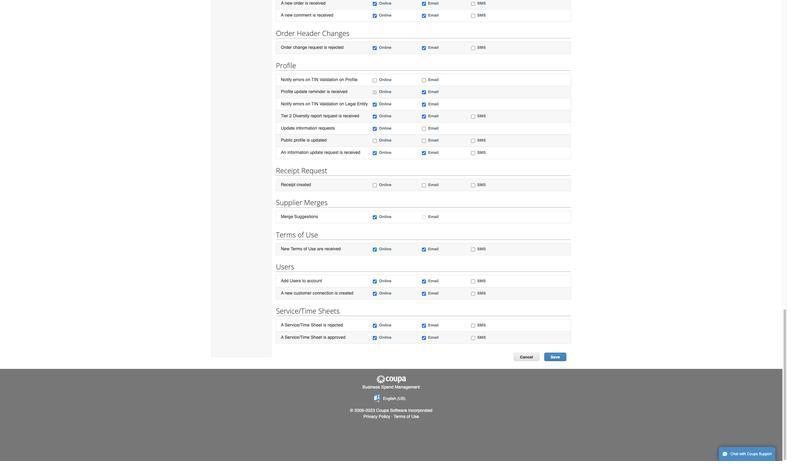Task type: vqa. For each thing, say whether or not it's contained in the screenshot.
Header
yes



Task type: locate. For each thing, give the bounding box(es) containing it.
1 vertical spatial validation
[[320, 101, 338, 106]]

sms for a new order is received
[[477, 1, 486, 5]]

sms for public profile is updated
[[477, 138, 486, 143]]

new terms of use are received
[[281, 246, 341, 251]]

errors up profile update reminder is received
[[293, 77, 304, 82]]

17 online from the top
[[379, 335, 392, 340]]

tin down profile update reminder is received
[[312, 101, 318, 106]]

on
[[306, 77, 310, 82], [339, 77, 344, 82], [306, 101, 310, 106], [339, 101, 344, 106]]

email for tier 2 diversity report request is received
[[428, 114, 439, 118]]

7 sms from the top
[[477, 182, 486, 187]]

order header changes
[[276, 28, 350, 38]]

0 vertical spatial new
[[285, 1, 293, 5]]

10 online from the top
[[379, 150, 392, 155]]

0 horizontal spatial terms of use
[[276, 230, 318, 240]]

0 horizontal spatial update
[[294, 89, 308, 94]]

1 vertical spatial sheet
[[311, 335, 322, 340]]

update left reminder
[[294, 89, 308, 94]]

sheet up a service/time sheet is approved
[[311, 323, 322, 328]]

3 new from the top
[[285, 291, 293, 296]]

terms up "new"
[[276, 230, 296, 240]]

14 email from the top
[[428, 279, 439, 283]]

1 new from the top
[[285, 1, 293, 5]]

validation up tier 2 diversity report request is received
[[320, 101, 338, 106]]

coupa right with
[[747, 452, 758, 457]]

request
[[308, 45, 323, 50], [323, 114, 338, 118], [324, 150, 339, 155]]

0 vertical spatial use
[[306, 230, 318, 240]]

new for comment
[[285, 13, 293, 18]]

new left order
[[285, 1, 293, 5]]

request down updated
[[324, 150, 339, 155]]

online for update information requests
[[379, 126, 392, 131]]

1 sms from the top
[[477, 1, 486, 5]]

1 horizontal spatial created
[[339, 291, 353, 296]]

12 email from the top
[[428, 215, 439, 219]]

2 email from the top
[[428, 13, 439, 18]]

9 online from the top
[[379, 138, 392, 143]]

with
[[740, 452, 746, 457]]

new left comment
[[285, 13, 293, 18]]

1 online from the top
[[379, 1, 392, 5]]

created right connection on the bottom of the page
[[339, 291, 353, 296]]

1 horizontal spatial coupa
[[747, 452, 758, 457]]

new
[[285, 1, 293, 5], [285, 13, 293, 18], [285, 291, 293, 296]]

on left "legal"
[[339, 101, 344, 106]]

profile up the tier
[[281, 89, 293, 94]]

11 online from the top
[[379, 182, 392, 187]]

validation for profile
[[320, 77, 338, 82]]

12 sms from the top
[[477, 335, 486, 340]]

3 online from the top
[[379, 45, 392, 50]]

update down updated
[[310, 150, 323, 155]]

order up change in the left top of the page
[[276, 28, 295, 38]]

comment
[[294, 13, 312, 18]]

4 email from the top
[[428, 77, 439, 82]]

a
[[281, 1, 284, 5], [281, 13, 284, 18], [281, 291, 284, 296], [281, 323, 284, 328], [281, 335, 284, 340]]

terms of use
[[276, 230, 318, 240], [394, 415, 419, 419]]

validation
[[320, 77, 338, 82], [320, 101, 338, 106]]

6 online from the top
[[379, 102, 392, 106]]

13 email from the top
[[428, 247, 439, 251]]

service/time sheets
[[276, 306, 340, 316]]

update
[[294, 89, 308, 94], [310, 150, 323, 155]]

request up requests
[[323, 114, 338, 118]]

1 vertical spatial request
[[323, 114, 338, 118]]

request
[[301, 166, 327, 175]]

customer
[[294, 291, 312, 296]]

0 vertical spatial of
[[298, 230, 304, 240]]

1 vertical spatial receipt
[[281, 182, 296, 187]]

errors up diversity
[[293, 101, 304, 106]]

©
[[350, 408, 353, 413]]

of
[[298, 230, 304, 240], [304, 246, 307, 251], [407, 415, 410, 419]]

1 a from the top
[[281, 1, 284, 5]]

2023
[[366, 408, 375, 413]]

3 sms from the top
[[477, 45, 486, 50]]

15 online from the top
[[379, 291, 392, 296]]

5 email from the top
[[428, 89, 439, 94]]

rejected down the changes
[[328, 45, 344, 50]]

5 a from the top
[[281, 335, 284, 340]]

notify up the tier
[[281, 101, 292, 106]]

2 new from the top
[[285, 13, 293, 18]]

privacy
[[364, 415, 378, 419]]

1 sheet from the top
[[311, 323, 322, 328]]

tin up profile update reminder is received
[[312, 77, 318, 82]]

terms
[[276, 230, 296, 240], [291, 246, 302, 251], [394, 415, 406, 419]]

0 vertical spatial receipt
[[276, 166, 300, 175]]

email for order change request is rejected
[[428, 45, 439, 50]]

requests
[[319, 126, 335, 131]]

approved
[[328, 335, 346, 340]]

6 email from the top
[[428, 102, 439, 106]]

account
[[307, 279, 322, 283]]

tier
[[281, 114, 288, 118]]

2 a from the top
[[281, 13, 284, 18]]

sms for order change request is rejected
[[477, 45, 486, 50]]

diversity
[[293, 114, 310, 118]]

0 vertical spatial update
[[294, 89, 308, 94]]

order left change in the left top of the page
[[281, 45, 292, 50]]

notify up profile update reminder is received
[[281, 77, 292, 82]]

None checkbox
[[422, 14, 426, 18], [422, 46, 426, 50], [422, 78, 426, 82], [373, 90, 377, 94], [422, 90, 426, 94], [422, 103, 426, 107], [422, 115, 426, 119], [373, 139, 377, 143], [422, 139, 426, 143], [471, 139, 475, 143], [373, 183, 377, 187], [422, 183, 426, 187], [422, 216, 426, 220], [422, 248, 426, 252], [373, 280, 377, 284], [422, 280, 426, 284], [373, 292, 377, 296], [422, 292, 426, 296], [471, 292, 475, 296], [373, 324, 377, 328], [422, 324, 426, 328], [471, 324, 475, 328], [422, 336, 426, 340], [471, 336, 475, 340], [422, 14, 426, 18], [422, 46, 426, 50], [422, 78, 426, 82], [373, 90, 377, 94], [422, 90, 426, 94], [422, 103, 426, 107], [422, 115, 426, 119], [373, 139, 377, 143], [422, 139, 426, 143], [471, 139, 475, 143], [373, 183, 377, 187], [422, 183, 426, 187], [422, 216, 426, 220], [422, 248, 426, 252], [373, 280, 377, 284], [422, 280, 426, 284], [373, 292, 377, 296], [422, 292, 426, 296], [471, 292, 475, 296], [373, 324, 377, 328], [422, 324, 426, 328], [471, 324, 475, 328], [422, 336, 426, 340], [471, 336, 475, 340]]

online for notify errors on tin validation on legal entity
[[379, 102, 392, 106]]

users
[[276, 262, 294, 272], [290, 279, 301, 283]]

created down the receipt request on the left of page
[[297, 182, 311, 187]]

change
[[293, 45, 307, 50]]

1 vertical spatial information
[[287, 150, 309, 155]]

service/time
[[276, 306, 316, 316], [285, 323, 310, 328], [285, 335, 310, 340]]

7 email from the top
[[428, 114, 439, 118]]

supplier
[[276, 198, 302, 208]]

9 sms from the top
[[477, 279, 486, 283]]

0 vertical spatial sheet
[[311, 323, 322, 328]]

merges
[[304, 198, 328, 208]]

profile up "legal"
[[345, 77, 358, 82]]

service/time down a service/time sheet is rejected
[[285, 335, 310, 340]]

email for notify errors on tin validation on legal entity
[[428, 102, 439, 106]]

4 sms from the top
[[477, 114, 486, 118]]

9 email from the top
[[428, 138, 439, 143]]

8 sms from the top
[[477, 247, 486, 251]]

sms for an information update request is received
[[477, 150, 486, 155]]

suggestions
[[294, 214, 318, 219]]

5 online from the top
[[379, 89, 392, 94]]

service/time down 'customer'
[[276, 306, 316, 316]]

sms
[[477, 1, 486, 5], [477, 13, 486, 18], [477, 45, 486, 50], [477, 114, 486, 118], [477, 138, 486, 143], [477, 150, 486, 155], [477, 182, 486, 187], [477, 247, 486, 251], [477, 279, 486, 283], [477, 291, 486, 296], [477, 323, 486, 328], [477, 335, 486, 340]]

of left 'are'
[[304, 246, 307, 251]]

coupa
[[376, 408, 389, 413], [747, 452, 758, 457]]

2 vertical spatial profile
[[281, 89, 293, 94]]

14 online from the top
[[379, 279, 392, 283]]

0 vertical spatial validation
[[320, 77, 338, 82]]

information for an
[[287, 150, 309, 155]]

of down software
[[407, 415, 410, 419]]

2 errors from the top
[[293, 101, 304, 106]]

0 horizontal spatial coupa
[[376, 408, 389, 413]]

1 vertical spatial coupa
[[747, 452, 758, 457]]

online for a new customer connection is created
[[379, 291, 392, 296]]

2006-
[[355, 408, 366, 413]]

1 vertical spatial terms of use
[[394, 415, 419, 419]]

profile update reminder is received
[[281, 89, 347, 94]]

business
[[363, 385, 380, 390]]

1 tin from the top
[[312, 77, 318, 82]]

users up add
[[276, 262, 294, 272]]

1 email from the top
[[428, 1, 439, 5]]

15 email from the top
[[428, 291, 439, 296]]

receipt request
[[276, 166, 327, 175]]

policy
[[379, 415, 390, 419]]

information down profile
[[287, 150, 309, 155]]

on up profile update reminder is received
[[306, 77, 310, 82]]

1 vertical spatial users
[[290, 279, 301, 283]]

errors for notify errors on tin validation on profile
[[293, 77, 304, 82]]

2 vertical spatial of
[[407, 415, 410, 419]]

a service/time sheet is rejected
[[281, 323, 343, 328]]

online for a new order is received
[[379, 1, 392, 5]]

rejected
[[328, 45, 344, 50], [328, 323, 343, 328]]

online for profile update reminder is received
[[379, 89, 392, 94]]

users left to on the bottom left of page
[[290, 279, 301, 283]]

11 sms from the top
[[477, 323, 486, 328]]

use down incorporated
[[412, 415, 419, 419]]

privacy policy link
[[364, 415, 390, 419]]

terms of use down merge suggestions
[[276, 230, 318, 240]]

2 sheet from the top
[[311, 335, 322, 340]]

chat with coupa support button
[[719, 447, 776, 461]]

update information requests
[[281, 126, 335, 131]]

receipt up receipt created
[[276, 166, 300, 175]]

to
[[302, 279, 306, 283]]

1 vertical spatial service/time
[[285, 323, 310, 328]]

profile down change in the left top of the page
[[276, 60, 296, 70]]

2 vertical spatial new
[[285, 291, 293, 296]]

a for a new order is received
[[281, 1, 284, 5]]

service/time for a service/time sheet is rejected
[[285, 323, 310, 328]]

online
[[379, 1, 392, 5], [379, 13, 392, 18], [379, 45, 392, 50], [379, 77, 392, 82], [379, 89, 392, 94], [379, 102, 392, 106], [379, 114, 392, 118], [379, 126, 392, 131], [379, 138, 392, 143], [379, 150, 392, 155], [379, 182, 392, 187], [379, 215, 392, 219], [379, 247, 392, 251], [379, 279, 392, 283], [379, 291, 392, 296], [379, 323, 392, 328], [379, 335, 392, 340]]

8 email from the top
[[428, 126, 439, 131]]

cancel
[[520, 355, 533, 360]]

online for add users to account
[[379, 279, 392, 283]]

new down add
[[285, 291, 293, 296]]

notify errors on tin validation on legal entity
[[281, 101, 368, 106]]

use left 'are'
[[308, 246, 316, 251]]

1 notify from the top
[[281, 77, 292, 82]]

12 online from the top
[[379, 215, 392, 219]]

terms of use down software
[[394, 415, 419, 419]]

4 online from the top
[[379, 77, 392, 82]]

0 vertical spatial tin
[[312, 77, 318, 82]]

receipt for receipt request
[[276, 166, 300, 175]]

16 online from the top
[[379, 323, 392, 328]]

terms down software
[[394, 415, 406, 419]]

service/time down service/time sheets
[[285, 323, 310, 328]]

an information update request is received
[[281, 150, 360, 155]]

support
[[759, 452, 772, 457]]

receipt up supplier
[[281, 182, 296, 187]]

1 vertical spatial update
[[310, 150, 323, 155]]

1 vertical spatial tin
[[312, 101, 318, 106]]

sms for new terms of use are received
[[477, 247, 486, 251]]

created
[[297, 182, 311, 187], [339, 291, 353, 296]]

software
[[390, 408, 407, 413]]

sheet
[[311, 323, 322, 328], [311, 335, 322, 340]]

incorporated
[[408, 408, 433, 413]]

1 validation from the top
[[320, 77, 338, 82]]

2 vertical spatial terms
[[394, 415, 406, 419]]

business spend management
[[363, 385, 420, 390]]

4 a from the top
[[281, 323, 284, 328]]

2 online from the top
[[379, 13, 392, 18]]

information
[[296, 126, 317, 131], [287, 150, 309, 155]]

0 vertical spatial notify
[[281, 77, 292, 82]]

update
[[281, 126, 295, 131]]

16 email from the top
[[428, 323, 439, 328]]

email for profile update reminder is received
[[428, 89, 439, 94]]

rejected up approved
[[328, 323, 343, 328]]

information up public profile is updated at the left
[[296, 126, 317, 131]]

public
[[281, 138, 293, 143]]

1 vertical spatial new
[[285, 13, 293, 18]]

validation up reminder
[[320, 77, 338, 82]]

sms for receipt created
[[477, 182, 486, 187]]

email for new terms of use are received
[[428, 247, 439, 251]]

0 horizontal spatial created
[[297, 182, 311, 187]]

2 vertical spatial request
[[324, 150, 339, 155]]

1 vertical spatial notify
[[281, 101, 292, 106]]

7 online from the top
[[379, 114, 392, 118]]

coupa supplier portal image
[[376, 375, 407, 384]]

3 email from the top
[[428, 45, 439, 50]]

email for a new order is received
[[428, 1, 439, 5]]

2 notify from the top
[[281, 101, 292, 106]]

sheet down a service/time sheet is rejected
[[311, 335, 322, 340]]

email for a new comment is received
[[428, 13, 439, 18]]

2 vertical spatial service/time
[[285, 335, 310, 340]]

online for a service/time sheet is rejected
[[379, 323, 392, 328]]

0 vertical spatial order
[[276, 28, 295, 38]]

order
[[276, 28, 295, 38], [281, 45, 292, 50]]

1 horizontal spatial update
[[310, 150, 323, 155]]

None checkbox
[[373, 2, 377, 6], [422, 2, 426, 6], [471, 2, 475, 6], [373, 14, 377, 18], [471, 14, 475, 18], [373, 46, 377, 50], [471, 46, 475, 50], [373, 78, 377, 82], [373, 103, 377, 107], [373, 115, 377, 119], [471, 115, 475, 119], [373, 127, 377, 131], [422, 127, 426, 131], [373, 151, 377, 155], [422, 151, 426, 155], [471, 151, 475, 155], [471, 183, 475, 187], [373, 216, 377, 220], [373, 248, 377, 252], [471, 248, 475, 252], [471, 280, 475, 284], [373, 336, 377, 340], [373, 2, 377, 6], [422, 2, 426, 6], [471, 2, 475, 6], [373, 14, 377, 18], [471, 14, 475, 18], [373, 46, 377, 50], [471, 46, 475, 50], [373, 78, 377, 82], [373, 103, 377, 107], [373, 115, 377, 119], [471, 115, 475, 119], [373, 127, 377, 131], [422, 127, 426, 131], [373, 151, 377, 155], [422, 151, 426, 155], [471, 151, 475, 155], [471, 183, 475, 187], [373, 216, 377, 220], [373, 248, 377, 252], [471, 248, 475, 252], [471, 280, 475, 284], [373, 336, 377, 340]]

0 vertical spatial profile
[[276, 60, 296, 70]]

3 a from the top
[[281, 291, 284, 296]]

notify
[[281, 77, 292, 82], [281, 101, 292, 106]]

profile
[[276, 60, 296, 70], [345, 77, 358, 82], [281, 89, 293, 94]]

sms for a new comment is received
[[477, 13, 486, 18]]

receipt for receipt created
[[281, 182, 296, 187]]

10 email from the top
[[428, 150, 439, 155]]

0 vertical spatial errors
[[293, 77, 304, 82]]

6 sms from the top
[[477, 150, 486, 155]]

use up new terms of use are received
[[306, 230, 318, 240]]

11 email from the top
[[428, 182, 439, 187]]

validation for legal
[[320, 101, 338, 106]]

1 errors from the top
[[293, 77, 304, 82]]

online for tier 2 diversity report request is received
[[379, 114, 392, 118]]

coupa up policy
[[376, 408, 389, 413]]

1 vertical spatial created
[[339, 291, 353, 296]]

request down order header changes
[[308, 45, 323, 50]]

1 vertical spatial rejected
[[328, 323, 343, 328]]

received
[[309, 1, 326, 5], [317, 13, 333, 18], [331, 89, 347, 94], [343, 114, 359, 118], [344, 150, 360, 155], [325, 246, 341, 251]]

8 online from the top
[[379, 126, 392, 131]]

tin
[[312, 77, 318, 82], [312, 101, 318, 106]]

0 vertical spatial information
[[296, 126, 317, 131]]

sms for tier 2 diversity report request is received
[[477, 114, 486, 118]]

of up new terms of use are received
[[298, 230, 304, 240]]

13 online from the top
[[379, 247, 392, 251]]

are
[[317, 246, 323, 251]]

sms for add users to account
[[477, 279, 486, 283]]

rejected for order change request is rejected
[[328, 45, 344, 50]]

5 sms from the top
[[477, 138, 486, 143]]

on down profile update reminder is received
[[306, 101, 310, 106]]

17 email from the top
[[428, 335, 439, 340]]

2 tin from the top
[[312, 101, 318, 106]]

10 sms from the top
[[477, 291, 486, 296]]

changes
[[322, 28, 350, 38]]

2 sms from the top
[[477, 13, 486, 18]]

terms right "new"
[[291, 246, 302, 251]]

1 vertical spatial errors
[[293, 101, 304, 106]]

1 vertical spatial order
[[281, 45, 292, 50]]

© 2006-2023 coupa software incorporated
[[350, 408, 433, 413]]

tier 2 diversity report request is received
[[281, 114, 359, 118]]

is
[[305, 1, 308, 5], [313, 13, 316, 18], [324, 45, 327, 50], [327, 89, 330, 94], [339, 114, 342, 118], [307, 138, 310, 143], [340, 150, 343, 155], [335, 291, 338, 296], [323, 323, 327, 328], [323, 335, 327, 340]]

email for add users to account
[[428, 279, 439, 283]]

2 validation from the top
[[320, 101, 338, 106]]

0 vertical spatial rejected
[[328, 45, 344, 50]]

online for an information update request is received
[[379, 150, 392, 155]]



Task type: describe. For each thing, give the bounding box(es) containing it.
receipt created
[[281, 182, 311, 187]]

notify for notify errors on tin validation on legal entity
[[281, 101, 292, 106]]

online for order change request is rejected
[[379, 45, 392, 50]]

a for a new comment is received
[[281, 13, 284, 18]]

email for a service/time sheet is rejected
[[428, 323, 439, 328]]

1 vertical spatial use
[[308, 246, 316, 251]]

a new order is received
[[281, 1, 326, 5]]

spend
[[381, 385, 394, 390]]

updated
[[311, 138, 327, 143]]

email for merge suggestions
[[428, 215, 439, 219]]

on up notify errors on tin validation on legal entity
[[339, 77, 344, 82]]

errors for notify errors on tin validation on legal entity
[[293, 101, 304, 106]]

0 vertical spatial coupa
[[376, 408, 389, 413]]

rejected for a service/time sheet is rejected
[[328, 323, 343, 328]]

0 vertical spatial created
[[297, 182, 311, 187]]

0 vertical spatial terms of use
[[276, 230, 318, 240]]

order for order header changes
[[276, 28, 295, 38]]

chat
[[731, 452, 739, 457]]

sms for a service/time sheet is approved
[[477, 335, 486, 340]]

a for a service/time sheet is approved
[[281, 335, 284, 340]]

email for update information requests
[[428, 126, 439, 131]]

merge suggestions
[[281, 214, 318, 219]]

terms of use link
[[394, 415, 419, 419]]

2 vertical spatial use
[[412, 415, 419, 419]]

a new customer connection is created
[[281, 291, 353, 296]]

order
[[294, 1, 304, 5]]

save
[[551, 355, 560, 360]]

cancel link
[[514, 353, 540, 362]]

supplier merges
[[276, 198, 328, 208]]

profile for profile update reminder is received
[[281, 89, 293, 94]]

new
[[281, 246, 290, 251]]

public profile is updated
[[281, 138, 327, 143]]

profile for profile
[[276, 60, 296, 70]]

notify errors on tin validation on profile
[[281, 77, 358, 82]]

sheets
[[318, 306, 340, 316]]

order change request is rejected
[[281, 45, 344, 50]]

add
[[281, 279, 289, 283]]

header
[[297, 28, 320, 38]]

notify for notify errors on tin validation on profile
[[281, 77, 292, 82]]

email for receipt created
[[428, 182, 439, 187]]

chat with coupa support
[[731, 452, 772, 457]]

english
[[383, 397, 396, 401]]

merge
[[281, 214, 293, 219]]

1 vertical spatial profile
[[345, 77, 358, 82]]

coupa inside button
[[747, 452, 758, 457]]

entity
[[357, 101, 368, 106]]

sheet for approved
[[311, 335, 322, 340]]

online for merge suggestions
[[379, 215, 392, 219]]

sms for a service/time sheet is rejected
[[477, 323, 486, 328]]

0 vertical spatial users
[[276, 262, 294, 272]]

report
[[311, 114, 322, 118]]

email for a service/time sheet is approved
[[428, 335, 439, 340]]

service/time for a service/time sheet is approved
[[285, 335, 310, 340]]

email for public profile is updated
[[428, 138, 439, 143]]

2
[[289, 114, 292, 118]]

english (us)
[[383, 397, 406, 401]]

online for new terms of use are received
[[379, 247, 392, 251]]

connection
[[313, 291, 334, 296]]

new for order
[[285, 1, 293, 5]]

management
[[395, 385, 420, 390]]

online for public profile is updated
[[379, 138, 392, 143]]

email for a new customer connection is created
[[428, 291, 439, 296]]

online for a service/time sheet is approved
[[379, 335, 392, 340]]

sms for a new customer connection is created
[[477, 291, 486, 296]]

a service/time sheet is approved
[[281, 335, 346, 340]]

a for a new customer connection is created
[[281, 291, 284, 296]]

email for an information update request is received
[[428, 150, 439, 155]]

online for receipt created
[[379, 182, 392, 187]]

0 vertical spatial terms
[[276, 230, 296, 240]]

legal
[[345, 101, 356, 106]]

tin for legal
[[312, 101, 318, 106]]

1 horizontal spatial terms of use
[[394, 415, 419, 419]]

online for a new comment is received
[[379, 13, 392, 18]]

a for a service/time sheet is rejected
[[281, 323, 284, 328]]

reminder
[[309, 89, 326, 94]]

profile
[[294, 138, 306, 143]]

(us)
[[397, 397, 406, 401]]

online for notify errors on tin validation on profile
[[379, 77, 392, 82]]

1 vertical spatial of
[[304, 246, 307, 251]]

0 vertical spatial request
[[308, 45, 323, 50]]

1 vertical spatial terms
[[291, 246, 302, 251]]

email for notify errors on tin validation on profile
[[428, 77, 439, 82]]

add users to account
[[281, 279, 322, 283]]

new for customer
[[285, 291, 293, 296]]

order for order change request is rejected
[[281, 45, 292, 50]]

0 vertical spatial service/time
[[276, 306, 316, 316]]

privacy policy
[[364, 415, 390, 419]]

an
[[281, 150, 286, 155]]

a new comment is received
[[281, 13, 333, 18]]

sheet for rejected
[[311, 323, 322, 328]]

save button
[[544, 353, 567, 362]]

information for update
[[296, 126, 317, 131]]

tin for profile
[[312, 77, 318, 82]]



